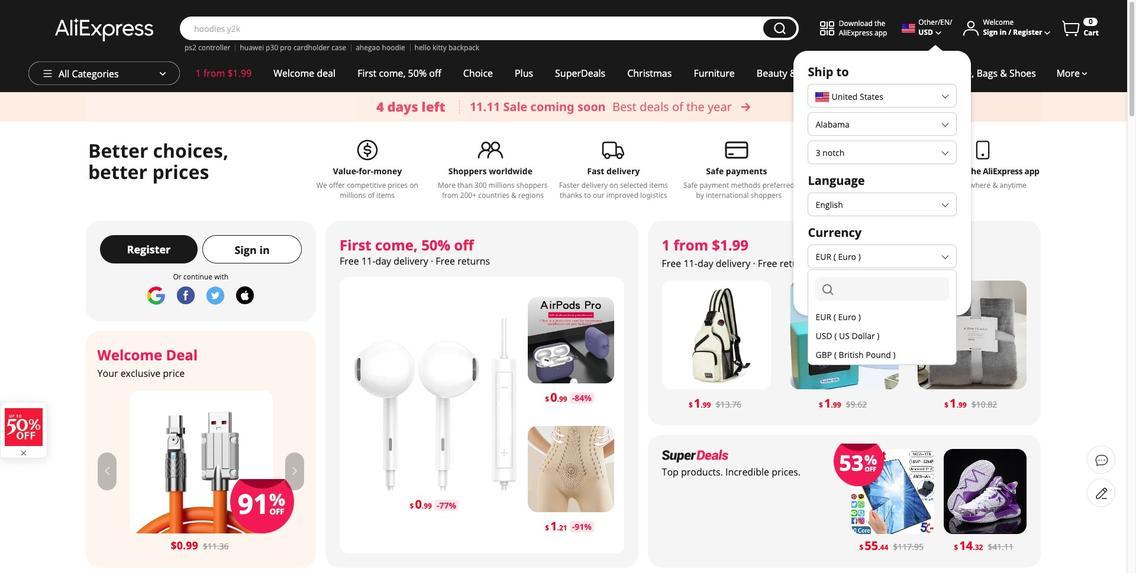 Task type: locate. For each thing, give the bounding box(es) containing it.
0 horizontal spatial /
[[950, 17, 952, 27]]

50% inside "first come, 50% off free 11-day delivery · free returns"
[[421, 235, 450, 255]]

(
[[834, 251, 836, 263], [834, 312, 836, 323], [834, 331, 837, 342], [834, 350, 837, 361]]

1 vertical spatial welcome
[[274, 67, 314, 80]]

ps2
[[185, 43, 196, 53]]

off for first come, 50% off free 11-day delivery · free returns
[[454, 235, 474, 255]]

register
[[1013, 27, 1042, 38], [127, 243, 171, 257]]

1 vertical spatial eur
[[816, 312, 831, 323]]

british
[[839, 350, 864, 361]]

0 horizontal spatial off
[[429, 67, 441, 80]]

or continue with
[[173, 272, 228, 282]]

0 horizontal spatial in
[[259, 243, 270, 257]]

1 horizontal spatial sign
[[983, 27, 998, 38]]

hoodies y2k text field
[[188, 22, 757, 34]]

cart
[[1084, 28, 1099, 38]]

. inside the $ 0 . 9 9 -84%
[[557, 394, 559, 404]]

0 horizontal spatial sign
[[235, 243, 257, 257]]

1 horizontal spatial from
[[674, 235, 708, 255]]

0 vertical spatial euro
[[838, 251, 856, 263]]

0 vertical spatial come,
[[379, 67, 406, 80]]

1
[[196, 67, 201, 80], [662, 235, 670, 255], [694, 396, 701, 412], [824, 396, 831, 412], [950, 396, 956, 412], [550, 519, 557, 535], [563, 523, 567, 533], [959, 538, 966, 554]]

( left us at the bottom
[[834, 331, 837, 342]]

2 inside $ 1 4 . 3 2 $41.11
[[979, 543, 983, 553]]

sign for sign in
[[235, 243, 257, 257]]

eur ( euro ) up us at the bottom
[[816, 312, 861, 323]]

) right pound
[[893, 350, 896, 361]]

in
[[1000, 27, 1007, 38], [259, 243, 270, 257]]

$ inside $ 0 . 9 9 -77%
[[410, 502, 414, 512]]

0 vertical spatial sign
[[983, 27, 998, 38]]

0 horizontal spatial $1.99
[[227, 67, 252, 80]]

1 vertical spatial from
[[674, 235, 708, 255]]

- inside $ 1 . 2 1 -91%
[[572, 522, 575, 533]]

0 horizontal spatial 2
[[559, 523, 563, 533]]

2 euro from the top
[[838, 312, 856, 323]]

1 vertical spatial $1.99
[[712, 235, 748, 255]]

0 vertical spatial 0
[[1089, 17, 1093, 27]]

0 vertical spatial welcome
[[983, 17, 1014, 27]]

off inside "first come, 50% off free 11-day delivery · free returns"
[[454, 235, 474, 255]]

$1.99
[[227, 67, 252, 80], [712, 235, 748, 255]]

deal
[[317, 67, 336, 80]]

hoodie
[[382, 43, 405, 53]]

deal
[[166, 346, 198, 365]]

come,
[[379, 67, 406, 80], [375, 235, 418, 255]]

day inside "first come, 50% off free 11-day delivery · free returns"
[[375, 255, 391, 268]]

1 vertical spatial 50%
[[421, 235, 450, 255]]

. for $ 1 . 9 9 $9.62
[[831, 401, 833, 411]]

children basketball shoes for girl pu leather indoor field sports shoes high top training trainers kids basketball sneakers image
[[944, 450, 1026, 535]]

. left $41.11
[[973, 543, 975, 553]]

. left $9.62
[[831, 401, 833, 411]]

.
[[557, 394, 559, 404], [701, 401, 703, 411], [831, 401, 833, 411], [956, 401, 958, 411], [422, 502, 424, 512], [557, 523, 559, 533], [878, 543, 880, 553], [973, 543, 975, 553]]

huawei
[[240, 43, 264, 53]]

euro down currency at the top
[[838, 251, 856, 263]]

1 horizontal spatial returns
[[780, 257, 812, 270]]

1 horizontal spatial 2
[[979, 543, 983, 553]]

0 left "77%"
[[415, 497, 422, 513]]

$ inside $ 5 5 . 4 4 $117.95
[[859, 543, 863, 553]]

off inside first come, 50% off 'link'
[[429, 67, 441, 80]]

$ inside the $ 0 . 9 9 -84%
[[545, 394, 549, 404]]

1 horizontal spatial ·
[[753, 257, 755, 270]]

close image
[[19, 449, 28, 459]]

1 horizontal spatial off
[[454, 235, 474, 255]]

. for $ 0 . 9 9 -84%
[[557, 394, 559, 404]]

0 vertical spatial from
[[203, 67, 225, 80]]

$1.99 for 1 from $1.99
[[227, 67, 252, 80]]

1 vertical spatial first
[[340, 235, 371, 255]]

$ for $ 5 5 . 4 4 $117.95
[[859, 543, 863, 553]]

eur ( euro )
[[816, 251, 861, 263], [816, 312, 861, 323]]

3 notch
[[816, 147, 845, 159]]

2 left the 91%
[[559, 523, 563, 533]]

eur down currency at the top
[[816, 251, 831, 263]]

2 vertical spatial 0
[[415, 497, 422, 513]]

with
[[214, 272, 228, 282]]

1 horizontal spatial welcome
[[274, 67, 314, 80]]

hello kitty backpack
[[414, 43, 479, 53]]

1 from $1.99 link
[[185, 62, 263, 85]]

all
[[59, 67, 69, 80]]

0 up cart on the top right
[[1089, 17, 1093, 27]]

welcome deal your exclusive price
[[97, 346, 198, 380]]

$ inside $ 1 . 9 9 $13.76
[[689, 401, 693, 411]]

· inside "first come, 50% off free 11-day delivery · free returns"
[[431, 255, 433, 268]]

$ inside $ 1 4 . 3 2 $41.11
[[954, 543, 958, 553]]

toys & games
[[850, 67, 913, 80]]

welcome up 'exclusive'
[[97, 346, 162, 365]]

1 vertical spatial eur ( euro )
[[816, 312, 861, 323]]

/ up the shoes
[[1008, 27, 1011, 38]]

notch
[[823, 147, 845, 159]]

. left "77%"
[[422, 502, 424, 512]]

games
[[882, 67, 913, 80]]

4
[[966, 538, 973, 554], [880, 543, 884, 553], [884, 543, 888, 553]]

download the aliexpress app
[[839, 18, 887, 38]]

choice
[[463, 67, 493, 80]]

3 left $41.11
[[975, 543, 979, 553]]

1 vertical spatial 3
[[975, 543, 979, 553]]

0 inside 0 cart
[[1089, 17, 1093, 27]]

first inside "first come, 50% off free 11-day delivery · free returns"
[[340, 235, 371, 255]]

0 horizontal spatial welcome
[[97, 346, 162, 365]]

2 vertical spatial -
[[572, 522, 575, 533]]

& left health
[[790, 67, 797, 80]]

. inside $ 5 5 . 4 4 $117.95
[[878, 543, 880, 553]]

) up dollar
[[858, 312, 861, 323]]

welcome up 'bags'
[[983, 17, 1014, 27]]

delivery inside "first come, 50% off free 11-day delivery · free returns"
[[394, 255, 428, 268]]

$ for $ 1 . 2 1 -91%
[[545, 523, 549, 533]]

$ left the 91%
[[545, 523, 549, 533]]

pop picture image
[[5, 409, 43, 447]]

$ left $10.82
[[944, 401, 949, 411]]

type c data line 120w fast charging 6a 180 rotating ultra fast charging line for huawei samsung millet bold lengthened silicone image
[[129, 391, 272, 534]]

products.
[[681, 466, 723, 479]]

0 horizontal spatial usd
[[816, 331, 832, 342]]

$10.82
[[971, 399, 997, 411]]

91
[[238, 486, 269, 522]]

0 vertical spatial eur ( euro )
[[816, 251, 861, 263]]

$ inside $ 1 . 9 9 $10.82
[[944, 401, 949, 411]]

0 horizontal spatial 3
[[816, 147, 820, 159]]

from inside 'link'
[[203, 67, 225, 80]]

$ left "77%"
[[410, 502, 414, 512]]

top products. incredible prices.
[[662, 466, 801, 479]]

shoes
[[1009, 67, 1036, 80]]

1 horizontal spatial usd
[[919, 27, 933, 38]]

$ left the $13.76
[[689, 401, 693, 411]]

. inside $ 1 . 2 1 -91%
[[557, 523, 559, 533]]

1 inside 1 from $1.99 free 11-day delivery · free returns
[[662, 235, 670, 255]]

$ for $ 1 . 9 9 $13.76
[[689, 401, 693, 411]]

1 vertical spatial 0
[[550, 390, 557, 406]]

incredible
[[725, 466, 769, 479]]

$ left 84%
[[545, 394, 549, 404]]

0 horizontal spatial ·
[[431, 255, 433, 268]]

$ 1 4 . 3 2 $41.11
[[954, 538, 1014, 554]]

first for first come, 50% off free 11-day delivery · free returns
[[340, 235, 371, 255]]

$ 1 . 2 1 -91%
[[545, 519, 592, 535]]

11- inside 1 from $1.99 free 11-day delivery · free returns
[[684, 257, 698, 270]]

2 vertical spatial welcome
[[97, 346, 162, 365]]

$1.99 inside 1 from $1.99 free 11-day delivery · free returns
[[712, 235, 748, 255]]

50%
[[408, 67, 427, 80], [421, 235, 450, 255]]

/ right other/
[[950, 17, 952, 27]]

$117.95
[[893, 542, 924, 553]]

day
[[375, 255, 391, 268], [698, 257, 713, 270]]

usd ( us dollar )
[[816, 331, 880, 342]]

1 eur from the top
[[816, 251, 831, 263]]

1 vertical spatial usd
[[816, 331, 832, 342]]

1 horizontal spatial delivery
[[716, 257, 750, 270]]

beauty & health link
[[746, 62, 839, 85]]

1 vertical spatial 2
[[979, 543, 983, 553]]

welcome inside welcome deal your exclusive price
[[97, 346, 162, 365]]

returns inside 1 from $1.99 free 11-day delivery · free returns
[[780, 257, 812, 270]]

1 & from the left
[[790, 67, 797, 80]]

alabama
[[816, 119, 850, 130]]

superdeals
[[555, 67, 605, 80]]

$ inside '$ 1 . 9 9 $9.62'
[[819, 401, 823, 411]]

1 horizontal spatial 3
[[975, 543, 979, 553]]

welcome for deal
[[97, 346, 162, 365]]

euro up the usd ( us dollar )
[[838, 312, 856, 323]]

. for $ 1 . 9 9 $13.76
[[701, 401, 703, 411]]

1 vertical spatial off
[[454, 235, 474, 255]]

0 vertical spatial 3
[[816, 147, 820, 159]]

1 vertical spatial come,
[[375, 235, 418, 255]]

from inside 1 from $1.99 free 11-day delivery · free returns
[[674, 235, 708, 255]]

0 vertical spatial usd
[[919, 27, 933, 38]]

0 horizontal spatial delivery
[[394, 255, 428, 268]]

1 horizontal spatial $1.99
[[712, 235, 748, 255]]

1 horizontal spatial day
[[698, 257, 713, 270]]

usd for usd ( us dollar )
[[816, 331, 832, 342]]

. left the $13.76
[[701, 401, 703, 411]]

0 vertical spatial eur
[[816, 251, 831, 263]]

0 vertical spatial 50%
[[408, 67, 427, 80]]

eur ( euro ) down currency at the top
[[816, 251, 861, 263]]

usd left en
[[919, 27, 933, 38]]

hello
[[414, 43, 431, 53]]

toys & games link
[[839, 62, 924, 85]]

euro
[[838, 251, 856, 263], [838, 312, 856, 323]]

1 horizontal spatial in
[[1000, 27, 1007, 38]]

ps2 controller link
[[185, 43, 230, 53]]

. inside $ 1 . 9 9 $10.82
[[956, 401, 958, 411]]

free
[[340, 255, 359, 268], [436, 255, 455, 268], [662, 257, 681, 270], [758, 257, 777, 270]]

2 left $41.11
[[979, 543, 983, 553]]

$ 5 5 . 4 4 $117.95
[[859, 538, 924, 554]]

2 horizontal spatial &
[[1000, 67, 1007, 80]]

2023 new 5g tablet 11.6 inch tablet android 16gb ram 1tb rom 8800mah android 11.0 mtk6797 wifi network bluetooth fullscreen image
[[851, 450, 934, 535]]

backpack
[[449, 43, 479, 53]]

in for sign in
[[259, 243, 270, 257]]

returns
[[458, 255, 490, 268], [780, 257, 812, 270]]

2
[[559, 523, 563, 533], [979, 543, 983, 553]]

1 horizontal spatial 0
[[550, 390, 557, 406]]

mini bank money box retro atm rotating password cash coins saving box bank safe box automatic deposit banknote christmas gift image
[[790, 281, 899, 390]]

)
[[858, 251, 861, 263], [858, 312, 861, 323], [877, 331, 880, 342], [893, 350, 896, 361]]

50% for first come, 50% off
[[408, 67, 427, 80]]

. inside '$ 1 . 9 9 $9.62'
[[831, 401, 833, 411]]

hello kitty backpack link
[[414, 43, 479, 53]]

0 left 84%
[[550, 390, 557, 406]]

1 horizontal spatial &
[[873, 67, 880, 80]]

$ inside $ 1 . 2 1 -91%
[[545, 523, 549, 533]]

delivery
[[394, 255, 428, 268], [716, 257, 750, 270]]

usd up gbp
[[816, 331, 832, 342]]

0 vertical spatial 2
[[559, 523, 563, 533]]

0 vertical spatial -
[[572, 393, 575, 404]]

0 horizontal spatial from
[[203, 67, 225, 80]]

1 vertical spatial sign
[[235, 243, 257, 257]]

ahegao hoodie
[[356, 43, 405, 53]]

1 horizontal spatial 11-
[[684, 257, 698, 270]]

$ left $41.11
[[954, 543, 958, 553]]

0 vertical spatial off
[[429, 67, 441, 80]]

come, inside "first come, 50% off free 11-day delivery · free returns"
[[375, 235, 418, 255]]

first inside 'link'
[[357, 67, 376, 80]]

gbp
[[816, 350, 832, 361]]

1 horizontal spatial /
[[1008, 27, 1011, 38]]

3 left notch
[[816, 147, 820, 159]]

high waist shaper panties women's body shaper shorts for women breathable tightening shaping-short brilliant corsets for body image
[[528, 426, 614, 513]]

app
[[875, 28, 887, 38]]

None field
[[816, 278, 949, 301]]

. inside $ 1 . 9 9 $13.76
[[701, 401, 703, 411]]

from for 1 from $1.99
[[203, 67, 225, 80]]

0 horizontal spatial 0
[[415, 497, 422, 513]]

. left 84%
[[557, 394, 559, 404]]

$ left $117.95
[[859, 543, 863, 553]]

$ for $ 1 4 . 3 2 $41.11
[[954, 543, 958, 553]]

0 horizontal spatial returns
[[458, 255, 490, 268]]

·
[[431, 255, 433, 268], [753, 257, 755, 270]]

delivery inside 1 from $1.99 free 11-day delivery · free returns
[[716, 257, 750, 270]]

50% inside first come, 50% off 'link'
[[408, 67, 427, 80]]

- inside the $ 0 . 9 9 -84%
[[572, 393, 575, 404]]

health
[[799, 67, 828, 80]]

0 vertical spatial in
[[1000, 27, 1007, 38]]

84%
[[575, 393, 592, 404]]

$ 1 . 9 9 $9.62
[[819, 396, 867, 412]]

plus
[[515, 67, 533, 80]]

plus link
[[504, 62, 544, 85]]

0 vertical spatial first
[[357, 67, 376, 80]]

eur up the usd ( us dollar )
[[816, 312, 831, 323]]

1 eur ( euro ) from the top
[[816, 251, 861, 263]]

welcome down huawei p30 pro cardholder case link
[[274, 67, 314, 80]]

$ for $ 0 . 9 9 -84%
[[545, 394, 549, 404]]

united
[[832, 91, 858, 103]]

new shoulder bag man 2022 casual chest bag business male bag multi-functional women backpack cycling sports rucksack travel pack image
[[662, 281, 771, 390]]

christmas link
[[616, 62, 683, 85]]

0 vertical spatial register
[[1013, 27, 1042, 38]]

gbp ( british pound )
[[816, 350, 896, 361]]

/
[[950, 17, 952, 27], [1008, 27, 1011, 38]]

& right "toys" on the right
[[873, 67, 880, 80]]

dollar
[[852, 331, 875, 342]]

1 vertical spatial in
[[259, 243, 270, 257]]

off
[[429, 67, 441, 80], [454, 235, 474, 255]]

0 horizontal spatial register
[[127, 243, 171, 257]]

. left $10.82
[[956, 401, 958, 411]]

1 vertical spatial register
[[127, 243, 171, 257]]

$ left $9.62
[[819, 401, 823, 411]]

. left $117.95
[[878, 543, 880, 553]]

0 horizontal spatial 11-
[[361, 255, 375, 268]]

2 horizontal spatial 0
[[1089, 17, 1093, 27]]

0 vertical spatial $1.99
[[227, 67, 252, 80]]

None button
[[763, 19, 796, 38]]

0
[[1089, 17, 1093, 27], [550, 390, 557, 406], [415, 497, 422, 513]]

$1.99 inside 'link'
[[227, 67, 252, 80]]

come, inside first come, 50% off 'link'
[[379, 67, 406, 80]]

first
[[357, 67, 376, 80], [340, 235, 371, 255]]

53
[[839, 449, 863, 478]]

currency
[[808, 225, 862, 241]]

& right 'bags'
[[1000, 67, 1007, 80]]

sign in / register
[[983, 27, 1042, 38]]

1 vertical spatial -
[[437, 500, 439, 512]]

. inside $ 0 . 9 9 -77%
[[422, 502, 424, 512]]

0 horizontal spatial &
[[790, 67, 797, 80]]

( right gbp
[[834, 350, 837, 361]]

0 horizontal spatial day
[[375, 255, 391, 268]]

0 for $ 0 . 9 9 -84%
[[550, 390, 557, 406]]

. left the 91%
[[557, 523, 559, 533]]

top
[[662, 466, 679, 479]]

- inside $ 0 . 9 9 -77%
[[437, 500, 439, 512]]

1 vertical spatial euro
[[838, 312, 856, 323]]

2 & from the left
[[873, 67, 880, 80]]



Task type: vqa. For each thing, say whether or not it's contained in the screenshot.
. in $ 1 . 9 9 $13.76
yes



Task type: describe. For each thing, give the bounding box(es) containing it.
. inside $ 1 4 . 3 2 $41.11
[[973, 543, 975, 553]]

$ 0 . 9 9 -84%
[[545, 390, 592, 406]]

sign for sign in / register
[[983, 27, 998, 38]]

70x100cmgrey flannel fleece blanket adult children soft warm throw bed covers simple solid color sofa breathable bedspreads image
[[918, 281, 1026, 390]]

exclusive
[[120, 367, 160, 380]]

huawei p30 pro cardholder case link
[[240, 43, 346, 53]]

3 inside $ 1 4 . 3 2 $41.11
[[975, 543, 979, 553]]

from for 1 from $1.99 free 11-day delivery · free returns
[[674, 235, 708, 255]]

download
[[839, 18, 873, 28]]

choice link
[[452, 62, 504, 85]]

for airpods pro protective case silicone new solid color apple bluetooth headset soft case protective cover image
[[528, 297, 614, 384]]

first come, 50% off link
[[347, 62, 452, 85]]

11- inside "first come, 50% off free 11-day delivery · free returns"
[[361, 255, 375, 268]]

off for first come, 50% off
[[429, 67, 441, 80]]

. for $ 1 . 2 1 -91%
[[557, 523, 559, 533]]

0 cart
[[1084, 17, 1099, 38]]

77%
[[439, 500, 456, 512]]

superdeals link
[[544, 62, 616, 85]]

case
[[332, 43, 346, 53]]

- for 84%
[[572, 393, 575, 404]]

50% for first come, 50% off free 11-day delivery · free returns
[[421, 235, 450, 255]]

first for first come, 50% off
[[357, 67, 376, 80]]

aliexpress
[[839, 28, 873, 38]]

controller
[[198, 43, 230, 53]]

ship to
[[808, 64, 849, 80]]

1 horizontal spatial register
[[1013, 27, 1042, 38]]

luggage,
[[935, 67, 974, 80]]

$0.99 $11.36
[[171, 539, 229, 553]]

all categories
[[59, 67, 119, 80]]

returns inside "first come, 50% off free 11-day delivery · free returns"
[[458, 255, 490, 268]]

united states
[[832, 91, 883, 103]]

welcome deal link
[[263, 62, 347, 85]]

2 horizontal spatial welcome
[[983, 17, 1014, 27]]

. for $ 0 . 9 9 -77%
[[422, 502, 424, 512]]

in for sign in / register
[[1000, 27, 1007, 38]]

- for 91%
[[572, 522, 575, 533]]

other/
[[919, 17, 940, 27]]

1 euro from the top
[[838, 251, 856, 263]]

welcome deal
[[274, 67, 336, 80]]

· inside 1 from $1.99 free 11-day delivery · free returns
[[753, 257, 755, 270]]

or
[[173, 272, 182, 282]]

kitty
[[433, 43, 447, 53]]

$0.99
[[171, 539, 198, 553]]

( up the usd ( us dollar )
[[834, 312, 836, 323]]

1 5 from the left
[[865, 538, 871, 554]]

cardholder
[[293, 43, 330, 53]]

ahegao
[[356, 43, 380, 53]]

$ for $ 0 . 9 9 -77%
[[410, 502, 414, 512]]

) down currency at the top
[[858, 251, 861, 263]]

prices.
[[772, 466, 801, 479]]

ps2 controller
[[185, 43, 230, 53]]

come, for first come, 50% off
[[379, 67, 406, 80]]

( down currency at the top
[[834, 251, 836, 263]]

$ 0 . 9 9 -77%
[[410, 497, 456, 513]]

$13.76
[[716, 399, 741, 411]]

0 for $ 0 . 9 9 -77%
[[415, 497, 422, 513]]

91%
[[575, 522, 592, 533]]

luggage, bags & shoes
[[935, 67, 1036, 80]]

us
[[839, 331, 850, 342]]

3 & from the left
[[1000, 67, 1007, 80]]

usd for usd
[[919, 27, 933, 38]]

) right dollar
[[877, 331, 880, 342]]

$ 1 . 9 9 $13.76
[[689, 396, 741, 412]]

more
[[1056, 67, 1080, 80]]

/ for en
[[950, 17, 952, 27]]

to
[[836, 64, 849, 80]]

1 from $1.99 free 11-day delivery · free returns
[[662, 235, 812, 270]]

$ 1 . 9 9 $10.82
[[944, 396, 997, 412]]

toys
[[850, 67, 870, 80]]

english
[[816, 199, 843, 211]]

continue
[[183, 272, 212, 282]]

luggage, bags & shoes link
[[924, 62, 1047, 85]]

1 from $1.99
[[196, 67, 252, 80]]

beauty
[[757, 67, 787, 80]]

2 eur from the top
[[816, 312, 831, 323]]

& for toys
[[873, 67, 880, 80]]

$1.99 for 1 from $1.99 free 11-day delivery · free returns
[[712, 235, 748, 255]]

language
[[808, 173, 865, 189]]

pro
[[280, 43, 292, 53]]

$ for $ 1 . 9 9 $9.62
[[819, 401, 823, 411]]

1 inside $ 1 . 2 1 -91%
[[563, 523, 567, 533]]

welcome for deal
[[274, 67, 314, 80]]

first come, 50% off
[[357, 67, 441, 80]]

first come, 50% off free 11-day delivery · free returns
[[340, 235, 490, 268]]

$41.11
[[988, 542, 1014, 553]]

price
[[163, 367, 185, 380]]

bags
[[977, 67, 998, 80]]

states
[[860, 91, 883, 103]]

& for beauty
[[790, 67, 797, 80]]

beauty & health
[[757, 67, 828, 80]]

categories
[[72, 67, 119, 80]]

$11.36
[[203, 541, 229, 553]]

2 5 from the left
[[871, 538, 878, 554]]

1 inside 'link'
[[196, 67, 201, 80]]

pound
[[866, 350, 891, 361]]

come, for first come, 50% off free 11-day delivery · free returns
[[375, 235, 418, 255]]

2 eur ( euro ) from the top
[[816, 312, 861, 323]]

/ for in
[[1008, 27, 1011, 38]]

p30
[[266, 43, 278, 53]]

furniture link
[[683, 62, 746, 85]]

your
[[97, 367, 118, 380]]

2 inside $ 1 . 2 1 -91%
[[559, 523, 563, 533]]

- for 77%
[[437, 500, 439, 512]]

day inside 1 from $1.99 free 11-day delivery · free returns
[[698, 257, 713, 270]]

furniture
[[694, 67, 735, 80]]

huawei p30 pro cardholder case
[[240, 43, 346, 53]]

sign in
[[235, 243, 270, 257]]

for apple original headphones for iphone 14 13 12 11 pro max mini lightning earphones x xs xr 7 8 plus se wired bluetooth earbud image
[[349, 319, 522, 491]]

the
[[875, 18, 885, 28]]

$ for $ 1 . 9 9 $10.82
[[944, 401, 949, 411]]

$9.62
[[846, 399, 867, 411]]

. for $ 1 . 9 9 $10.82
[[956, 401, 958, 411]]

other/ en /
[[919, 17, 952, 27]]



